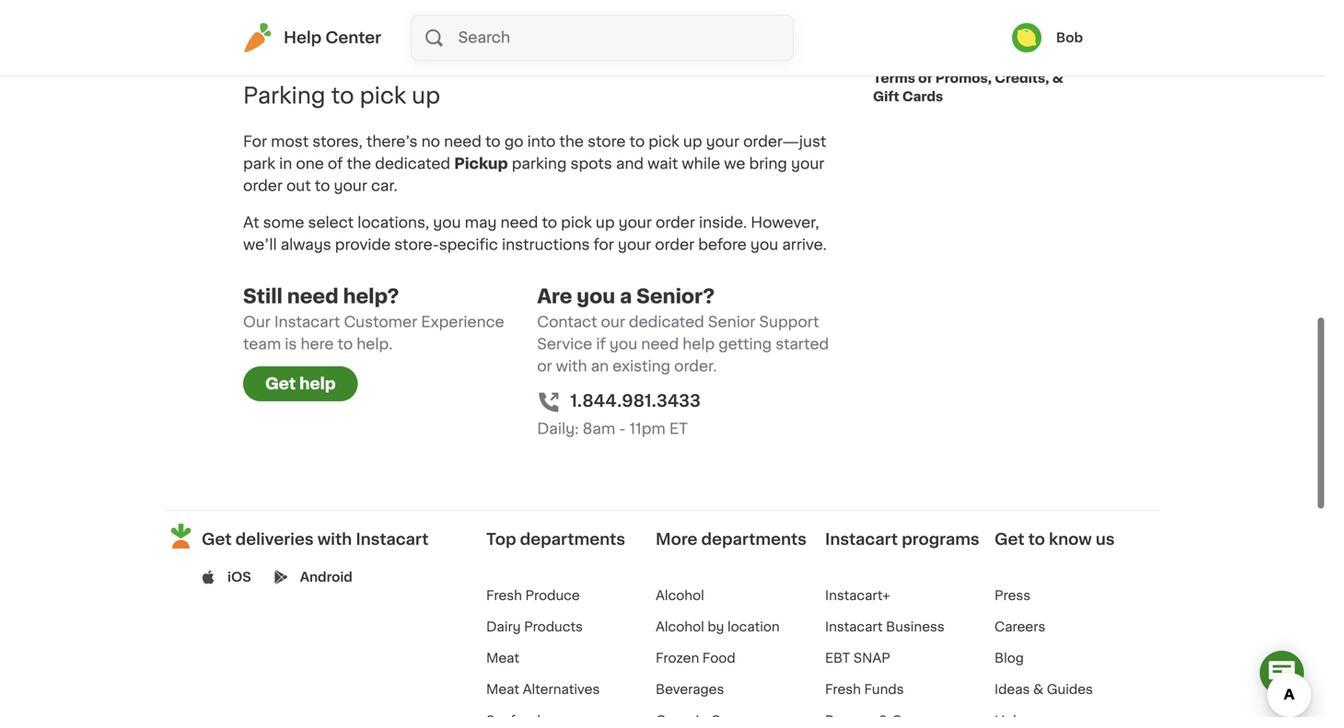 Task type: vqa. For each thing, say whether or not it's contained in the screenshot.


Task type: describe. For each thing, give the bounding box(es) containing it.
1.844.981.3433 link
[[570, 389, 701, 414]]

fresh funds link
[[825, 684, 904, 696]]

fresh produce link
[[486, 590, 580, 602]]

instacart business link
[[825, 621, 945, 634]]

ideas
[[995, 684, 1030, 696]]

alcohol by location link
[[656, 621, 780, 634]]

promos,
[[936, 72, 992, 85]]

locations,
[[358, 216, 429, 230]]

may inside as long as you arrive before the end of the latest pickup window, we'll have your order ready to go. (heads up—the latest pickup window may end before the store's closing time.)
[[357, 43, 390, 57]]

meat for meat link
[[486, 652, 520, 665]]

your right for
[[618, 238, 651, 253]]

help.
[[357, 337, 393, 352]]

ios
[[228, 571, 251, 584]]

by
[[708, 621, 724, 634]]

into
[[527, 135, 556, 149]]

fresh for fresh funds
[[825, 684, 861, 696]]

we'll inside as long as you arrive before the end of the latest pickup window, we'll have your order ready to go. (heads up—the latest pickup window may end before the store's closing time.)
[[407, 21, 440, 35]]

for
[[243, 135, 267, 149]]

business
[[886, 621, 945, 634]]

instacart programs
[[825, 532, 980, 548]]

et
[[670, 422, 688, 437]]

instacart shopper app logo image
[[166, 522, 196, 552]]

support
[[759, 315, 819, 330]]

arrive.
[[782, 238, 827, 253]]

to left know
[[1029, 532, 1045, 548]]

gift
[[873, 90, 900, 103]]

we'll inside at some select locations, you may need to pick up your order inside. however, we'll always provide store-specific instructions for your order before you arrive.
[[243, 238, 277, 253]]

store's
[[506, 43, 556, 57]]

before inside at some select locations, you may need to pick up your order inside. however, we'll always provide store-specific instructions for your order before you arrive.
[[698, 238, 747, 253]]

terms of promos, credits, & gift cards
[[873, 72, 1064, 103]]

android play store logo image
[[274, 571, 288, 585]]

you right if at the left
[[610, 337, 638, 352]]

meat alternatives
[[486, 684, 600, 696]]

need inside still need help? our instacart customer experience team is here to help.
[[287, 287, 339, 306]]

go.
[[629, 21, 652, 35]]

0 horizontal spatial end
[[393, 43, 422, 57]]

alcohol for alcohol by location
[[656, 621, 704, 634]]

an
[[591, 359, 609, 374]]

departments for more departments
[[702, 532, 807, 548]]

pickup
[[454, 157, 508, 171]]

instacart+
[[825, 590, 890, 602]]

ready
[[563, 21, 606, 35]]

1 vertical spatial &
[[1033, 684, 1044, 696]]

android link
[[300, 568, 353, 587]]

need inside are you a senior? contact our dedicated senior support service if you need help getting started or with an existing order.
[[641, 337, 679, 352]]

your down order—just
[[791, 157, 825, 171]]

you inside as long as you arrive before the end of the latest pickup window, we'll have your order ready to go. (heads up—the latest pickup window may end before the store's closing time.)
[[567, 0, 595, 13]]

more
[[656, 532, 698, 548]]

or
[[537, 359, 552, 374]]

programs
[[902, 532, 980, 548]]

instacart+ link
[[825, 590, 890, 602]]

inside.
[[699, 216, 747, 230]]

instacart business
[[825, 621, 945, 634]]

up inside the for most stores, there's no need to go into the store to pick up your order—just park in one of the dedicated
[[683, 135, 702, 149]]

more departments
[[656, 532, 807, 548]]

order up senior?
[[655, 238, 695, 253]]

beverages link
[[656, 684, 724, 696]]

as
[[546, 0, 563, 13]]

parking spots and wait while we bring your order out to your car.
[[243, 157, 825, 194]]

meat for meat alternatives
[[486, 684, 520, 696]]

& inside terms of promos, credits, & gift cards
[[1053, 72, 1064, 85]]

go
[[505, 135, 524, 149]]

food
[[703, 652, 736, 665]]

cards
[[903, 90, 943, 103]]

store-
[[394, 238, 439, 253]]

customer
[[344, 315, 417, 330]]

-
[[619, 422, 626, 437]]

with inside are you a senior? contact our dedicated senior support service if you need help getting started or with an existing order.
[[556, 359, 587, 374]]

get for get help
[[265, 376, 296, 392]]

us
[[1096, 532, 1115, 548]]

as
[[488, 0, 507, 13]]

bring
[[749, 157, 787, 171]]

get help button
[[243, 367, 358, 402]]

select
[[308, 216, 354, 230]]

user avatar image
[[1012, 23, 1042, 53]]

Search search field
[[457, 16, 793, 60]]

of inside as long as you arrive before the end of the latest pickup window, we'll have your order ready to go. (heads up—the latest pickup window may end before the store's closing time.)
[[756, 0, 771, 13]]

meat link
[[486, 652, 520, 665]]

however,
[[751, 216, 819, 230]]

blog link
[[995, 652, 1024, 665]]

at
[[243, 216, 259, 230]]

provide
[[335, 238, 391, 253]]

ideas & guides link
[[995, 684, 1093, 696]]

instructions
[[502, 238, 590, 253]]

help center
[[284, 30, 381, 46]]

arrive
[[599, 0, 640, 13]]

departments for top departments
[[520, 532, 625, 548]]

get to know us
[[995, 532, 1115, 548]]

service
[[537, 337, 593, 352]]

location
[[728, 621, 780, 634]]

top departments
[[486, 532, 625, 548]]

know
[[1049, 532, 1092, 548]]

1 vertical spatial pickup
[[243, 43, 293, 57]]

instacart for instacart business
[[825, 621, 883, 634]]

help inside are you a senior? contact our dedicated senior support service if you need help getting started or with an existing order.
[[683, 337, 715, 352]]

dairy
[[486, 621, 521, 634]]

meat alternatives link
[[486, 684, 600, 696]]

0 vertical spatial pickup
[[289, 21, 339, 35]]

0 vertical spatial before
[[644, 0, 692, 13]]

daily:
[[537, 422, 579, 437]]

android
[[300, 571, 353, 584]]

instacart image
[[243, 23, 273, 53]]

11pm
[[630, 422, 666, 437]]

get for get deliveries with instacart
[[202, 532, 232, 548]]

instacart for instacart programs
[[825, 532, 898, 548]]

you left the a
[[577, 287, 615, 306]]

order left inside.
[[656, 216, 695, 230]]

as long as you arrive before the end of the latest pickup window, we'll have your order ready to go. (heads up—the latest pickup window may end before the store's closing time.)
[[243, 0, 819, 57]]

guides
[[1047, 684, 1093, 696]]

to inside at some select locations, you may need to pick up your order inside. however, we'll always provide store-specific instructions for your order before you arrive.
[[542, 216, 557, 230]]

getting
[[719, 337, 772, 352]]

car.
[[371, 179, 398, 194]]

senior
[[708, 315, 756, 330]]

may inside at some select locations, you may need to pick up your order inside. however, we'll always provide store-specific instructions for your order before you arrive.
[[465, 216, 497, 230]]

need inside the for most stores, there's no need to go into the store to pick up your order—just park in one of the dedicated
[[444, 135, 482, 149]]



Task type: locate. For each thing, give the bounding box(es) containing it.
to down arrive at the left top of the page
[[610, 21, 625, 35]]

alcohol for "alcohol" link
[[656, 590, 704, 602]]

meat down meat link
[[486, 684, 520, 696]]

1 horizontal spatial we'll
[[407, 21, 440, 35]]

you up specific
[[433, 216, 461, 230]]

0 vertical spatial of
[[756, 0, 771, 13]]

0 vertical spatial with
[[556, 359, 587, 374]]

and
[[616, 157, 644, 171]]

we'll down "at"
[[243, 238, 277, 253]]

0 vertical spatial fresh
[[486, 590, 522, 602]]

0 vertical spatial we'll
[[407, 21, 440, 35]]

to inside as long as you arrive before the end of the latest pickup window, we'll have your order ready to go. (heads up—the latest pickup window may end before the store's closing time.)
[[610, 21, 625, 35]]

departments up produce
[[520, 532, 625, 548]]

we'll left have
[[407, 21, 440, 35]]

your inside the for most stores, there's no need to go into the store to pick up your order—just park in one of the dedicated
[[706, 135, 740, 149]]

alcohol down "alcohol" link
[[656, 621, 704, 634]]

0 horizontal spatial departments
[[520, 532, 625, 548]]

2 horizontal spatial up
[[683, 135, 702, 149]]

need inside at some select locations, you may need to pick up your order inside. however, we'll always provide store-specific instructions for your order before you arrive.
[[501, 216, 538, 230]]

started
[[776, 337, 829, 352]]

to left go
[[485, 135, 501, 149]]

2 vertical spatial pick
[[561, 216, 592, 230]]

careers
[[995, 621, 1046, 634]]

your
[[483, 21, 516, 35], [706, 135, 740, 149], [791, 157, 825, 171], [334, 179, 367, 194], [619, 216, 652, 230], [618, 238, 651, 253]]

to up instructions
[[542, 216, 557, 230]]

& down rules
[[1053, 72, 1064, 85]]

your down as
[[483, 21, 516, 35]]

always
[[281, 238, 331, 253]]

here
[[301, 337, 334, 352]]

2 horizontal spatial pick
[[649, 135, 680, 149]]

2 vertical spatial up
[[596, 216, 615, 230]]

2 vertical spatial before
[[698, 238, 747, 253]]

before down inside.
[[698, 238, 747, 253]]

1 vertical spatial dedicated
[[629, 315, 705, 330]]

1 horizontal spatial end
[[724, 0, 752, 13]]

order inside as long as you arrive before the end of the latest pickup window, we'll have your order ready to go. (heads up—the latest pickup window may end before the store's closing time.)
[[520, 21, 560, 35]]

1 alcohol from the top
[[656, 590, 704, 602]]

1 horizontal spatial fresh
[[825, 684, 861, 696]]

instacart inside still need help? our instacart customer experience team is here to help.
[[274, 315, 340, 330]]

your inside as long as you arrive before the end of the latest pickup window, we'll have your order ready to go. (heads up—the latest pickup window may end before the store's closing time.)
[[483, 21, 516, 35]]

your left 'car.'
[[334, 179, 367, 194]]

to inside still need help? our instacart customer experience team is here to help.
[[338, 337, 353, 352]]

store
[[588, 135, 626, 149]]

products
[[524, 621, 583, 634]]

deliveries
[[235, 532, 314, 548]]

still
[[243, 287, 283, 306]]

get for get to know us
[[995, 532, 1025, 548]]

1 horizontal spatial dedicated
[[629, 315, 705, 330]]

one
[[296, 157, 324, 171]]

0 vertical spatial help
[[683, 337, 715, 352]]

0 horizontal spatial pick
[[360, 85, 406, 107]]

in
[[279, 157, 292, 171]]

1 vertical spatial pick
[[649, 135, 680, 149]]

fresh produce
[[486, 590, 580, 602]]

before up the (heads
[[644, 0, 692, 13]]

need up instructions
[[501, 216, 538, 230]]

0 horizontal spatial &
[[1033, 684, 1044, 696]]

frozen
[[656, 652, 699, 665]]

1 horizontal spatial pick
[[561, 216, 592, 230]]

1 meat from the top
[[486, 652, 520, 665]]

departments right more
[[702, 532, 807, 548]]

get inside get help button
[[265, 376, 296, 392]]

meat down dairy
[[486, 652, 520, 665]]

to up stores,
[[331, 85, 354, 107]]

careers link
[[995, 621, 1046, 634]]

spots
[[571, 157, 612, 171]]

to right out
[[315, 179, 330, 194]]

2 horizontal spatial get
[[995, 532, 1025, 548]]

may
[[357, 43, 390, 57], [465, 216, 497, 230]]

& right ideas
[[1033, 684, 1044, 696]]

dedicated down no
[[375, 157, 451, 171]]

fresh funds
[[825, 684, 904, 696]]

1 horizontal spatial with
[[556, 359, 587, 374]]

help
[[683, 337, 715, 352], [300, 376, 336, 392]]

0 horizontal spatial we'll
[[243, 238, 277, 253]]

help down here
[[300, 376, 336, 392]]

2 meat from the top
[[486, 684, 520, 696]]

pickup up window
[[289, 21, 339, 35]]

of inside terms of promos, credits, & gift cards
[[919, 72, 933, 85]]

dedicated down senior?
[[629, 315, 705, 330]]

dairy products link
[[486, 621, 583, 634]]

pickup up parking
[[243, 43, 293, 57]]

1 horizontal spatial get
[[265, 376, 296, 392]]

0 horizontal spatial with
[[318, 532, 352, 548]]

fresh up dairy
[[486, 590, 522, 602]]

instacart inside instacart sweepstakes rules link
[[873, 39, 935, 52]]

1 latest from the left
[[243, 21, 285, 35]]

1 vertical spatial we'll
[[243, 238, 277, 253]]

1 horizontal spatial departments
[[702, 532, 807, 548]]

at some select locations, you may need to pick up your order inside. however, we'll always provide store-specific instructions for your order before you arrive.
[[243, 216, 827, 253]]

get deliveries with instacart
[[202, 532, 429, 548]]

while
[[682, 157, 721, 171]]

instacart sweepstakes rules
[[873, 39, 1070, 52]]

1 horizontal spatial may
[[465, 216, 497, 230]]

pickup
[[289, 21, 339, 35], [243, 43, 293, 57]]

2 horizontal spatial of
[[919, 72, 933, 85]]

up up while
[[683, 135, 702, 149]]

2 alcohol from the top
[[656, 621, 704, 634]]

(heads
[[655, 21, 709, 35]]

pick inside at some select locations, you may need to pick up your order inside. however, we'll always provide store-specific instructions for your order before you arrive.
[[561, 216, 592, 230]]

&
[[1053, 72, 1064, 85], [1033, 684, 1044, 696]]

ebt snap
[[825, 652, 891, 665]]

2 vertical spatial of
[[328, 157, 343, 171]]

of up up—the
[[756, 0, 771, 13]]

your down and
[[619, 216, 652, 230]]

1 vertical spatial with
[[318, 532, 352, 548]]

1 vertical spatial end
[[393, 43, 422, 57]]

a
[[620, 287, 632, 306]]

pick up wait
[[649, 135, 680, 149]]

to right here
[[338, 337, 353, 352]]

pick up there's
[[360, 85, 406, 107]]

0 vertical spatial &
[[1053, 72, 1064, 85]]

need up existing
[[641, 337, 679, 352]]

our
[[601, 315, 625, 330]]

help up order.
[[683, 337, 715, 352]]

is
[[285, 337, 297, 352]]

1 vertical spatial help
[[300, 376, 336, 392]]

alcohol up alcohol by location link
[[656, 590, 704, 602]]

team
[[243, 337, 281, 352]]

up inside at some select locations, you may need to pick up your order inside. however, we'll always provide store-specific instructions for your order before you arrive.
[[596, 216, 615, 230]]

1 vertical spatial may
[[465, 216, 497, 230]]

0 vertical spatial alcohol
[[656, 590, 704, 602]]

order inside parking spots and wait while we bring your order out to your car.
[[243, 179, 283, 194]]

0 horizontal spatial of
[[328, 157, 343, 171]]

closing
[[560, 43, 613, 57]]

1 vertical spatial up
[[683, 135, 702, 149]]

parking
[[512, 157, 567, 171]]

0 vertical spatial dedicated
[[375, 157, 451, 171]]

0 vertical spatial up
[[412, 85, 440, 107]]

terms of promos, credits, & gift cards link
[[873, 62, 1083, 113]]

wait
[[648, 157, 678, 171]]

specific
[[439, 238, 498, 253]]

contact
[[537, 315, 597, 330]]

dairy products
[[486, 621, 583, 634]]

order up store's
[[520, 21, 560, 35]]

dedicated inside are you a senior? contact our dedicated senior support service if you need help getting started or with an existing order.
[[629, 315, 705, 330]]

long
[[511, 0, 543, 13]]

end down window,
[[393, 43, 422, 57]]

with down service on the left top of page
[[556, 359, 587, 374]]

snap
[[854, 652, 891, 665]]

dedicated inside the for most stores, there's no need to go into the store to pick up your order—just park in one of the dedicated
[[375, 157, 451, 171]]

1 horizontal spatial &
[[1053, 72, 1064, 85]]

most
[[271, 135, 309, 149]]

time.)
[[617, 43, 660, 57]]

need up here
[[287, 287, 339, 306]]

0 vertical spatial meat
[[486, 652, 520, 665]]

alcohol
[[656, 590, 704, 602], [656, 621, 704, 634]]

0 horizontal spatial up
[[412, 85, 440, 107]]

with up android
[[318, 532, 352, 548]]

stores,
[[312, 135, 363, 149]]

for
[[594, 238, 614, 253]]

you up ready
[[567, 0, 595, 13]]

help inside button
[[300, 376, 336, 392]]

our
[[243, 315, 271, 330]]

pick up instructions
[[561, 216, 592, 230]]

1 horizontal spatial before
[[644, 0, 692, 13]]

bob
[[1056, 31, 1083, 44]]

you down however,
[[751, 238, 779, 253]]

get right instacart shopper app logo
[[202, 532, 232, 548]]

order—just
[[743, 135, 827, 149]]

1 vertical spatial meat
[[486, 684, 520, 696]]

alcohol link
[[656, 590, 704, 602]]

0 horizontal spatial may
[[357, 43, 390, 57]]

beverages
[[656, 684, 724, 696]]

1 vertical spatial of
[[919, 72, 933, 85]]

1 vertical spatial alcohol
[[656, 621, 704, 634]]

1 horizontal spatial of
[[756, 0, 771, 13]]

before down have
[[425, 43, 474, 57]]

your up the we
[[706, 135, 740, 149]]

0 horizontal spatial help
[[300, 376, 336, 392]]

0 vertical spatial end
[[724, 0, 752, 13]]

to up and
[[630, 135, 645, 149]]

up
[[412, 85, 440, 107], [683, 135, 702, 149], [596, 216, 615, 230]]

1 vertical spatial before
[[425, 43, 474, 57]]

ebt
[[825, 652, 850, 665]]

up up for
[[596, 216, 615, 230]]

1 vertical spatial fresh
[[825, 684, 861, 696]]

of up cards
[[919, 72, 933, 85]]

order down park
[[243, 179, 283, 194]]

get down is in the left top of the page
[[265, 376, 296, 392]]

2 departments from the left
[[702, 532, 807, 548]]

0 horizontal spatial dedicated
[[375, 157, 451, 171]]

end up up—the
[[724, 0, 752, 13]]

sweepstakes
[[938, 39, 1029, 52]]

1 horizontal spatial help
[[683, 337, 715, 352]]

center
[[326, 30, 381, 46]]

0 horizontal spatial get
[[202, 532, 232, 548]]

instacart for instacart sweepstakes rules
[[873, 39, 935, 52]]

0 horizontal spatial fresh
[[486, 590, 522, 602]]

fresh down 'ebt'
[[825, 684, 861, 696]]

alternatives
[[523, 684, 600, 696]]

there's
[[366, 135, 418, 149]]

ios link
[[228, 568, 251, 587]]

alcohol by location
[[656, 621, 780, 634]]

0 vertical spatial pick
[[360, 85, 406, 107]]

1 horizontal spatial up
[[596, 216, 615, 230]]

terms
[[873, 72, 916, 85]]

may up specific
[[465, 216, 497, 230]]

blog
[[995, 652, 1024, 665]]

experience
[[421, 315, 504, 330]]

0 vertical spatial may
[[357, 43, 390, 57]]

for most stores, there's no need to go into the store to pick up your order—just park in one of the dedicated
[[243, 135, 827, 171]]

up up no
[[412, 85, 440, 107]]

0 horizontal spatial before
[[425, 43, 474, 57]]

pick inside the for most stores, there's no need to go into the store to pick up your order—just park in one of the dedicated
[[649, 135, 680, 149]]

rules
[[1032, 39, 1070, 52]]

fresh for fresh produce
[[486, 590, 522, 602]]

to inside parking spots and wait while we bring your order out to your car.
[[315, 179, 330, 194]]

to
[[610, 21, 625, 35], [331, 85, 354, 107], [485, 135, 501, 149], [630, 135, 645, 149], [315, 179, 330, 194], [542, 216, 557, 230], [338, 337, 353, 352], [1029, 532, 1045, 548]]

may down window,
[[357, 43, 390, 57]]

2 latest from the left
[[777, 21, 819, 35]]

window,
[[342, 21, 403, 35]]

1 departments from the left
[[520, 532, 625, 548]]

of inside the for most stores, there's no need to go into the store to pick up your order—just park in one of the dedicated
[[328, 157, 343, 171]]

of down stores,
[[328, 157, 343, 171]]

ebt snap link
[[825, 652, 891, 665]]

need
[[444, 135, 482, 149], [501, 216, 538, 230], [287, 287, 339, 306], [641, 337, 679, 352]]

ios app store logo image
[[202, 571, 216, 585]]

0 horizontal spatial latest
[[243, 21, 285, 35]]

get up press link
[[995, 532, 1025, 548]]

2 horizontal spatial before
[[698, 238, 747, 253]]

1 horizontal spatial latest
[[777, 21, 819, 35]]

need up pickup
[[444, 135, 482, 149]]

pick
[[360, 85, 406, 107], [649, 135, 680, 149], [561, 216, 592, 230]]

press link
[[995, 590, 1031, 602]]

senior?
[[637, 287, 715, 306]]

have
[[444, 21, 479, 35]]



